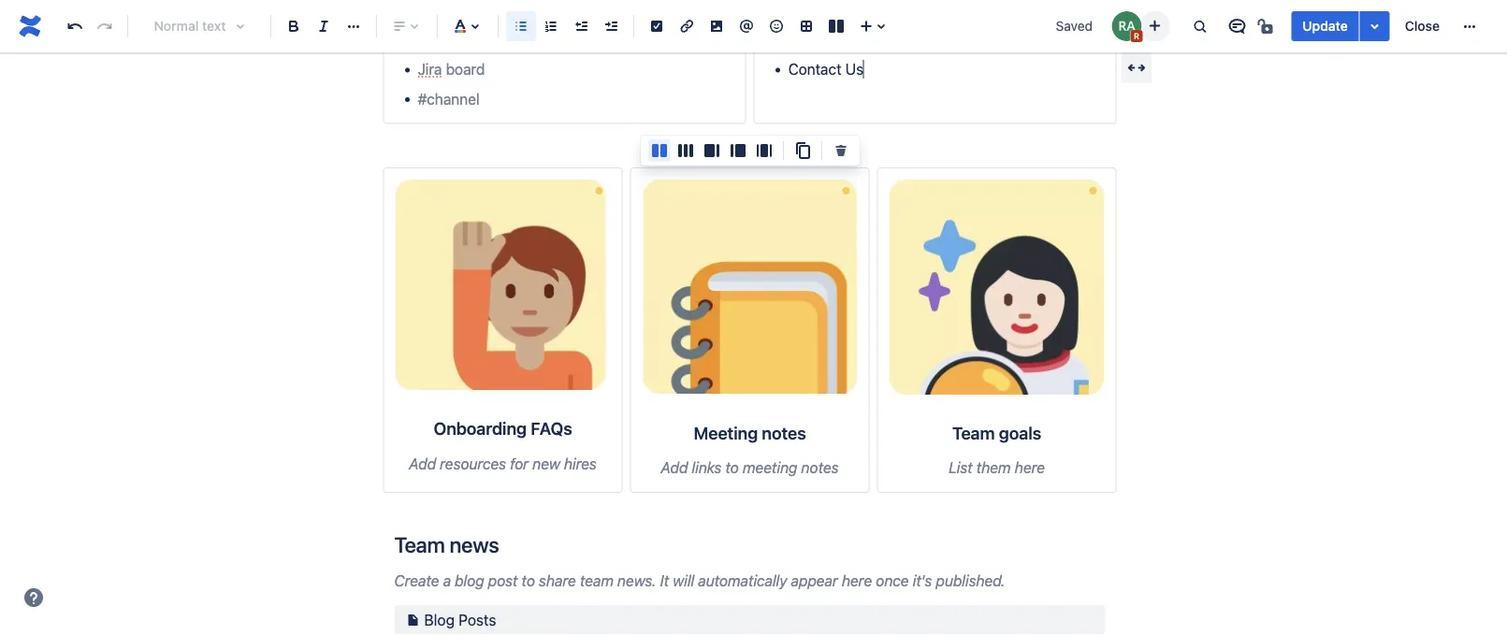 Task type: describe. For each thing, give the bounding box(es) containing it.
add resources for new hires
[[409, 455, 597, 472]]

list
[[949, 459, 973, 477]]

1 vertical spatial here
[[842, 572, 872, 590]]

more formatting image
[[343, 15, 365, 37]]

layouts image
[[825, 15, 848, 37]]

find and replace image
[[1189, 15, 1211, 37]]

jira board
[[418, 60, 485, 78]]

saved
[[1056, 18, 1093, 34]]

onboarding
[[434, 419, 527, 439]]

undo ⌘z image
[[64, 15, 86, 37]]

team for team goals
[[953, 423, 995, 443]]

1 vertical spatial to
[[522, 572, 535, 590]]

faqs
[[531, 419, 572, 439]]

1 vertical spatial notes
[[802, 459, 839, 477]]

help
[[788, 31, 820, 49]]

adjust update settings image
[[1364, 15, 1387, 37]]

numbered list ⌘⇧7 image
[[540, 15, 562, 37]]

copy image
[[792, 139, 814, 162]]

mention image
[[736, 15, 758, 37]]

it
[[660, 572, 669, 590]]

meeting
[[743, 459, 798, 477]]

onboarding faqs
[[434, 419, 572, 439]]

indent tab image
[[600, 15, 622, 37]]

comment icon image
[[1226, 15, 1249, 37]]

news.
[[618, 572, 657, 590]]

two columns image
[[649, 139, 671, 162]]

blog posts
[[424, 612, 496, 629]]

link image
[[676, 15, 698, 37]]

table image
[[795, 15, 818, 37]]

once
[[876, 572, 909, 590]]

them
[[977, 459, 1011, 477]]

resources
[[440, 455, 506, 472]]

create
[[394, 572, 439, 590]]

create a blog post to share team news. it will automatically appear here once it's published.
[[394, 572, 1006, 590]]

bold ⌘b image
[[283, 15, 305, 37]]

no restrictions image
[[1256, 15, 1279, 37]]

blog posts image
[[402, 609, 424, 632]]

us
[[846, 60, 864, 78]]

will
[[673, 572, 694, 590]]



Task type: locate. For each thing, give the bounding box(es) containing it.
here
[[1015, 459, 1045, 477], [842, 572, 872, 590]]

add left "resources"
[[409, 455, 436, 472]]

published.
[[936, 572, 1006, 590]]

appear
[[791, 572, 838, 590]]

three columns image
[[675, 139, 697, 162]]

blog
[[455, 572, 484, 590]]

meeting notes
[[694, 423, 806, 443]]

notes right meeting
[[802, 459, 839, 477]]

add links to meeting notes
[[661, 459, 839, 477]]

bullet list ⌘⇧8 image
[[510, 15, 532, 37]]

0 vertical spatial to
[[726, 459, 739, 477]]

list them here
[[949, 459, 1045, 477]]

0 vertical spatial team
[[953, 423, 995, 443]]

0 horizontal spatial add
[[409, 455, 436, 472]]

add left links
[[661, 459, 688, 477]]

share
[[539, 572, 576, 590]]

notes
[[762, 423, 806, 443], [802, 459, 839, 477]]

post
[[488, 572, 518, 590]]

left sidebar image
[[727, 139, 750, 162]]

help image
[[22, 587, 45, 609]]

confluence image
[[15, 11, 45, 41]]

update
[[1303, 18, 1348, 34]]

team goals
[[953, 423, 1042, 443]]

news
[[450, 532, 499, 557]]

1 horizontal spatial to
[[726, 459, 739, 477]]

team up create
[[394, 532, 445, 557]]

1 horizontal spatial add
[[661, 459, 688, 477]]

update button
[[1292, 11, 1359, 41]]

automatically
[[698, 572, 787, 590]]

to right post
[[522, 572, 535, 590]]

team up list
[[953, 423, 995, 443]]

goals
[[999, 423, 1042, 443]]

team
[[580, 572, 614, 590]]

0 vertical spatial here
[[1015, 459, 1045, 477]]

add image, video, or file image
[[706, 15, 728, 37]]

contact
[[788, 60, 842, 78]]

confluence image
[[15, 11, 45, 41]]

invite to edit image
[[1144, 15, 1166, 37]]

three columns with sidebars image
[[753, 139, 776, 162]]

posts
[[459, 612, 496, 629]]

here down "goals"
[[1015, 459, 1045, 477]]

#channel
[[418, 90, 480, 108]]

here left 'once'
[[842, 572, 872, 590]]

1 horizontal spatial team
[[953, 423, 995, 443]]

italic ⌘i image
[[313, 15, 335, 37]]

0 horizontal spatial team
[[394, 532, 445, 557]]

team for team news
[[394, 532, 445, 557]]

new
[[533, 455, 560, 472]]

notes up meeting
[[762, 423, 806, 443]]

contact us
[[788, 60, 864, 78]]

action item image
[[646, 15, 668, 37]]

meeting
[[694, 423, 758, 443]]

to
[[726, 459, 739, 477], [522, 572, 535, 590]]

more image
[[1459, 15, 1481, 37]]

0 horizontal spatial here
[[842, 572, 872, 590]]

a
[[443, 572, 451, 590]]

team
[[953, 423, 995, 443], [394, 532, 445, 557]]

1 horizontal spatial here
[[1015, 459, 1045, 477]]

right sidebar image
[[701, 139, 723, 162]]

add for meeting notes
[[661, 459, 688, 477]]

team news
[[394, 532, 499, 557]]

emoji image
[[765, 15, 788, 37]]

0 horizontal spatial to
[[522, 572, 535, 590]]

jira
[[418, 60, 442, 78]]

it's
[[913, 572, 932, 590]]

outdent ⇧tab image
[[570, 15, 592, 37]]

close
[[1405, 18, 1440, 34]]

to right links
[[726, 459, 739, 477]]

add for onboarding faqs
[[409, 455, 436, 472]]

0 vertical spatial notes
[[762, 423, 806, 443]]

blog
[[424, 612, 455, 629]]

redo ⌘⇧z image
[[94, 15, 116, 37]]

for
[[510, 455, 529, 472]]

links
[[692, 459, 722, 477]]

hires
[[564, 455, 597, 472]]

close button
[[1394, 11, 1451, 41]]

board
[[446, 60, 485, 78]]

add
[[409, 455, 436, 472], [661, 459, 688, 477]]

go wide image
[[1126, 57, 1148, 79]]

1 vertical spatial team
[[394, 532, 445, 557]]

ruby anderson image
[[1112, 11, 1142, 41]]

remove image
[[830, 139, 853, 162]]



Task type: vqa. For each thing, say whether or not it's contained in the screenshot.
the Emoji image
yes



